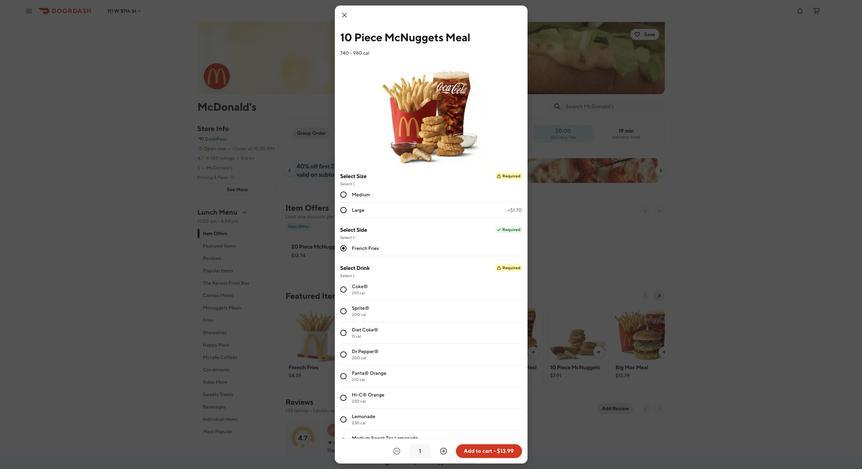 Task type: locate. For each thing, give the bounding box(es) containing it.
1 vertical spatial offers
[[214, 231, 227, 236]]

1 horizontal spatial add
[[602, 406, 612, 412]]

1 vertical spatial to
[[476, 448, 481, 455]]

orange right c®
[[368, 392, 384, 398]]

1 add item to cart image from the left
[[334, 350, 340, 355]]

fanta®
[[352, 371, 369, 376]]

0 horizontal spatial 135
[[211, 156, 218, 161]]

• right now at the left
[[228, 146, 230, 151]]

required inside 'select drink' group
[[502, 265, 521, 271]]

1 vertical spatial see
[[438, 447, 446, 453]]

2 210 from the top
[[352, 377, 359, 382]]

0 vertical spatial 230
[[352, 399, 360, 404]]

to left cart
[[476, 448, 481, 455]]

previous button of carousel image for next button of carousel image
[[643, 293, 648, 299]]

2 previous button of carousel image from the top
[[643, 293, 648, 299]]

2 select from the top
[[340, 181, 352, 187]]

2 right first
[[331, 163, 334, 170]]

big
[[616, 364, 624, 371]]

0 horizontal spatial featured
[[203, 243, 223, 249]]

1 horizontal spatial featured
[[285, 291, 320, 301]]

see down fees at left top
[[227, 187, 235, 192]]

add item to cart image left dr
[[334, 350, 340, 355]]

cal inside sprite® 200 cal
[[361, 312, 366, 317]]

0 vertical spatial 2
[[331, 163, 334, 170]]

see all link
[[432, 420, 458, 469]]

6 select from the top
[[340, 273, 352, 278]]

mcdonald's image
[[197, 22, 665, 94], [204, 63, 230, 89]]

see inside see more button
[[227, 187, 235, 192]]

0 horizontal spatial order
[[312, 130, 326, 136]]

• right 11/11/23
[[371, 440, 373, 445]]

1 vertical spatial previous button of carousel image
[[643, 293, 648, 299]]

more inside see more button
[[236, 187, 248, 192]]

• right the $
[[202, 165, 204, 171]]

3 required from the top
[[502, 265, 521, 271]]

order
[[312, 130, 326, 136], [394, 440, 405, 445]]

1 delivery from the left
[[612, 134, 629, 140]]

- right 740
[[350, 50, 352, 56]]

$13.99 for 10 piece mcnuggets meal $13.99
[[354, 381, 369, 386]]

lemonade up d
[[352, 414, 375, 420]]

p
[[332, 427, 336, 434]]

lemonade 230 cal
[[352, 414, 375, 426]]

french
[[352, 246, 367, 251], [289, 364, 306, 371]]

off
[[310, 163, 318, 170], [380, 163, 388, 170]]

- right cart
[[494, 448, 496, 455]]

piece inside 10 piece mcnuggets $7.91
[[557, 364, 571, 371]]

135 down 'reviews' link
[[285, 408, 293, 414]]

reviews for reviews 135 ratings • 1 public review
[[285, 398, 313, 407]]

ratings down 'reviews' link
[[294, 408, 309, 414]]

5
[[299, 455, 302, 460]]

piece inside 10 piece mcnuggets meal $13.99
[[361, 364, 374, 371]]

coke® 210 cal
[[352, 284, 368, 296]]

$13.99 down fanta® at the left of the page
[[354, 381, 369, 386]]

coke® down select drink select 1
[[352, 284, 368, 289]]

2 vertical spatial -
[[494, 448, 496, 455]]

orange right fanta® at the left of the page
[[370, 371, 386, 376]]

delivery left time
[[612, 134, 629, 140]]

0 vertical spatial $13.99
[[354, 381, 369, 386]]

0 horizontal spatial more
[[216, 380, 227, 385]]

select up "french fries" radio
[[340, 235, 352, 240]]

items for individual items button
[[225, 417, 238, 422]]

to inside 40% off first 2 orders up to $10 off with 40welcome, valid on subtotals $15
[[362, 163, 368, 170]]

1 required from the top
[[502, 173, 521, 179]]

2 horizontal spatial fries
[[368, 246, 379, 251]]

item up limit
[[285, 203, 303, 213]]

featured items inside button
[[203, 243, 236, 249]]

meals up fries button
[[229, 305, 242, 311]]

0 horizontal spatial off
[[310, 163, 318, 170]]

more right the sides
[[216, 380, 227, 385]]

dashpass
[[205, 136, 226, 142]]

200 inside sprite® 200 cal
[[352, 312, 360, 317]]

coke® right diet
[[362, 327, 378, 333]]

2 vertical spatial item
[[203, 231, 213, 236]]

1 medium from the top
[[352, 192, 370, 198]]

- right am
[[218, 219, 220, 224]]

select
[[340, 173, 355, 180], [340, 181, 352, 187], [340, 227, 355, 233], [340, 235, 352, 240], [340, 265, 355, 272], [340, 273, 352, 278]]

210 down fanta® at the left of the page
[[352, 377, 359, 382]]

cal inside dr pepper® 200 cal
[[361, 356, 366, 361]]

1 vertical spatial 2
[[485, 364, 488, 371]]

cal up d
[[360, 421, 366, 426]]

10 piece mcnuggets image
[[547, 304, 608, 362]]

10 up the $7.91 at the bottom of the page
[[550, 364, 556, 371]]

popular down individual items
[[215, 429, 232, 435]]

0 vertical spatial lemonade
[[352, 414, 375, 420]]

add item to cart image
[[531, 350, 536, 355], [661, 350, 667, 355]]

10 inside 10 piece mcnuggets meal $13.99
[[354, 364, 360, 371]]

cal inside the coke® 210 cal
[[360, 290, 365, 296]]

Current quantity is 1 number field
[[413, 448, 427, 455]]

$13.99 right cart
[[497, 448, 514, 455]]

0 vertical spatial mcdonald's
[[197, 100, 257, 113]]

piece inside 20 piece mcnuggets $12.74
[[299, 244, 313, 250]]

delivery down $0.00 on the right of page
[[551, 134, 568, 140]]

1 vertical spatial reviews
[[285, 398, 313, 407]]

1 horizontal spatial 4.7
[[298, 434, 308, 442]]

1 for size
[[353, 181, 354, 187]]

french down select side select 1
[[352, 246, 367, 251]]

more inside sides more button
[[216, 380, 227, 385]]

135 inside reviews 135 ratings • 1 public review
[[285, 408, 293, 414]]

10 down dr pepper® 200 cal on the bottom of the page
[[354, 364, 360, 371]]

0 vertical spatial required
[[502, 173, 521, 179]]

piece inside 'dialog'
[[354, 31, 382, 44]]

1 vertical spatial lemonade
[[394, 436, 418, 441]]

0 vertical spatial previous button of carousel image
[[643, 209, 648, 214]]

sweets treats button
[[197, 389, 277, 401]]

2 left cheeseburger
[[485, 364, 488, 371]]

offers inside item offers limit one discount per order
[[305, 203, 329, 213]]

see left all at right bottom
[[438, 447, 446, 453]]

lemonade
[[352, 414, 375, 420], [394, 436, 418, 441]]

fries for french fries
[[368, 246, 379, 251]]

135
[[211, 156, 218, 161], [285, 408, 293, 414]]

2 add item to cart image from the left
[[596, 350, 601, 355]]

1 vertical spatial $13.99
[[497, 448, 514, 455]]

1 vertical spatial meals
[[229, 305, 242, 311]]

reviews up popular items
[[203, 256, 221, 261]]

1 vertical spatial french
[[289, 364, 306, 371]]

$13.99 inside 10 piece mcnuggets meal $13.99
[[354, 381, 369, 386]]

items left the coke® 210 cal
[[322, 291, 343, 301]]

reviews inside reviews 135 ratings • 1 public review
[[285, 398, 313, 407]]

items up reviews 'button' on the bottom
[[224, 243, 236, 249]]

offers for item offers
[[214, 231, 227, 236]]

piece right 20
[[299, 244, 313, 250]]

10 inside 'dialog'
[[340, 31, 352, 44]]

1 horizontal spatial 10
[[354, 364, 360, 371]]

french up $4.39 on the bottom left of page
[[289, 364, 306, 371]]

• left "public" on the left
[[310, 408, 312, 414]]

mcdonald's up info
[[197, 100, 257, 113]]

featured items
[[203, 243, 236, 249], [285, 291, 343, 301]]

off right $10
[[380, 163, 388, 170]]

0 horizontal spatial featured items
[[203, 243, 236, 249]]

2 horizontal spatial -
[[494, 448, 496, 455]]

0 horizontal spatial 10
[[340, 31, 352, 44]]

offers up discount
[[305, 203, 329, 213]]

0 vertical spatial more
[[236, 187, 248, 192]]

1 select from the top
[[340, 173, 355, 180]]

pepper®
[[358, 349, 379, 354]]

lemonade up decrease quantity by 1 image
[[394, 436, 418, 441]]

1 vertical spatial featured
[[285, 291, 320, 301]]

medium up large
[[352, 192, 370, 198]]

mac
[[625, 364, 635, 371]]

add inside add to cart - $13.99 button
[[464, 448, 475, 455]]

10 piece mcnuggets meal
[[340, 31, 470, 44]]

0 horizontal spatial add item to cart image
[[531, 350, 536, 355]]

10
[[340, 31, 352, 44], [354, 364, 360, 371], [550, 364, 556, 371]]

add item to cart image
[[334, 350, 340, 355], [596, 350, 601, 355]]

items up the kerwin frost box on the left bottom
[[221, 268, 233, 274]]

1 down $15
[[353, 181, 354, 187]]

0 vertical spatial featured items
[[203, 243, 236, 249]]

select left drink
[[340, 265, 355, 272]]

2
[[331, 163, 334, 170], [485, 364, 488, 371]]

add left review
[[602, 406, 612, 412]]

1 vertical spatial orange
[[368, 392, 384, 398]]

medium
[[352, 192, 370, 198], [352, 436, 370, 441]]

mcnuggets inside 20 piece mcnuggets $12.74
[[314, 244, 343, 250]]

select down $15
[[340, 181, 352, 187]]

2 add item to cart image from the left
[[661, 350, 667, 355]]

$20+
[[465, 459, 478, 466]]

increase quantity by 1 image
[[439, 447, 448, 456]]

fries inside 'select side' group
[[368, 246, 379, 251]]

1 left "public" on the left
[[313, 408, 315, 414]]

add
[[602, 406, 612, 412], [464, 448, 475, 455]]

piece down dr pepper® 200 cal on the bottom of the page
[[361, 364, 374, 371]]

1 for side
[[353, 235, 354, 240]]

add item to cart image for 2 cheeseburger meal
[[531, 350, 536, 355]]

coffees
[[220, 355, 237, 360]]

select side select 1
[[340, 227, 367, 240]]

select up the coke® 210 cal
[[340, 273, 352, 278]]

1 horizontal spatial french
[[352, 246, 367, 251]]

one
[[298, 214, 306, 220]]

1 horizontal spatial 135
[[285, 408, 293, 414]]

cal down pepper®
[[361, 356, 366, 361]]

1 vertical spatial 135
[[285, 408, 293, 414]]

2 vertical spatial fries
[[307, 364, 319, 371]]

cal up sprite®
[[360, 290, 365, 296]]

2 cheeseburger meal button
[[482, 304, 543, 390]]

medium inside 'select drink' group
[[352, 436, 370, 441]]

230 inside hi-c® orange 230 cal
[[352, 399, 360, 404]]

cal inside hi-c® orange 230 cal
[[360, 399, 366, 404]]

1 200 from the top
[[352, 312, 360, 317]]

the
[[203, 280, 211, 286]]

None radio
[[340, 207, 346, 213], [340, 308, 346, 315], [340, 352, 346, 358], [340, 373, 346, 380], [340, 207, 346, 213], [340, 308, 346, 315], [340, 352, 346, 358], [340, 373, 346, 380]]

1 horizontal spatial featured items
[[285, 291, 343, 301]]

210 up sprite®
[[352, 290, 359, 296]]

1 horizontal spatial add item to cart image
[[661, 350, 667, 355]]

1 vertical spatial item
[[288, 224, 297, 229]]

1 vertical spatial fries
[[203, 318, 214, 323]]

previous button of carousel image for the bottom next button of carousel icon
[[643, 209, 648, 214]]

cal down sprite®
[[361, 312, 366, 317]]

0 vertical spatial featured
[[203, 243, 223, 249]]

piece up 980
[[354, 31, 382, 44]]

select side group
[[340, 226, 522, 256]]

$13.99 inside button
[[497, 448, 514, 455]]

fee
[[569, 134, 576, 140]]

10 piece mcnuggets meal image
[[351, 304, 412, 362]]

2 off from the left
[[380, 163, 388, 170]]

0 horizontal spatial see
[[227, 187, 235, 192]]

0 vertical spatial add
[[602, 406, 612, 412]]

big mac meal image
[[613, 304, 674, 362]]

0 vertical spatial ratings
[[219, 156, 234, 161]]

medium down d
[[352, 436, 370, 441]]

1 horizontal spatial on
[[458, 459, 464, 466]]

reviews for reviews
[[203, 256, 221, 261]]

1 up french fries
[[353, 235, 354, 240]]

see all
[[438, 447, 452, 453]]

4.7 up of 5 stars
[[298, 434, 308, 442]]

next image
[[656, 406, 662, 412]]

mcnuggets inside 10 piece mcnuggets meal $13.99
[[375, 364, 404, 371]]

57th
[[120, 8, 131, 14]]

1 vertical spatial more
[[216, 380, 227, 385]]

• closes at 10:30 pm
[[228, 146, 275, 151]]

cal inside 'diet coke® 0 cal'
[[356, 334, 361, 339]]

size
[[356, 173, 367, 180]]

cal down fanta® at the left of the page
[[360, 377, 365, 382]]

1 horizontal spatial lemonade
[[394, 436, 418, 441]]

next button of carousel image
[[658, 168, 663, 173], [656, 209, 662, 214]]

medium inside select size group
[[352, 192, 370, 198]]

1 210 from the top
[[352, 290, 359, 296]]

0 horizontal spatial fries
[[203, 318, 214, 323]]

add item to cart image for big mac meal
[[661, 350, 667, 355]]

0 vertical spatial orange
[[370, 371, 386, 376]]

order up decrease quantity by 1 image
[[394, 440, 405, 445]]

1 horizontal spatial 2
[[485, 364, 488, 371]]

pm
[[267, 146, 275, 151]]

0 horizontal spatial offers
[[214, 231, 227, 236]]

items inside heading
[[322, 291, 343, 301]]

french inside french fries $4.39
[[289, 364, 306, 371]]

order right 'group'
[[312, 130, 326, 136]]

more up menu in the top of the page
[[236, 187, 248, 192]]

ratings down now at the left
[[219, 156, 234, 161]]

10 up 740
[[340, 31, 352, 44]]

111 w 57th st button
[[107, 8, 142, 14]]

add for add to cart - $13.99
[[464, 448, 475, 455]]

to
[[362, 163, 368, 170], [476, 448, 481, 455]]

1 horizontal spatial $13.99
[[497, 448, 514, 455]]

see more
[[227, 187, 248, 192]]

1 horizontal spatial offers
[[305, 203, 329, 213]]

10 piece mcnuggets $7.91
[[550, 364, 600, 379]]

meal inside button
[[524, 364, 537, 371]]

orange inside hi-c® orange 230 cal
[[368, 392, 384, 398]]

40%
[[296, 163, 309, 170]]

sweet
[[371, 436, 385, 441]]

1 horizontal spatial -
[[350, 50, 352, 56]]

2 delivery from the left
[[551, 134, 568, 140]]

large
[[352, 208, 364, 213]]

item down "11:00" on the left of page
[[203, 231, 213, 236]]

1 horizontal spatial order
[[394, 440, 405, 445]]

add to cart - $13.99 button
[[456, 445, 522, 458]]

french inside 'select side' group
[[352, 246, 367, 251]]

-
[[350, 50, 352, 56], [218, 219, 220, 224], [494, 448, 496, 455]]

1 horizontal spatial add item to cart image
[[596, 350, 601, 355]]

mcnuggets inside 10 piece mcnuggets $7.91
[[572, 364, 600, 371]]

cal down c®
[[360, 399, 366, 404]]

1 inside select size select 1
[[353, 181, 354, 187]]

0 vertical spatial 4.7
[[197, 156, 204, 161]]

add item to cart image up 10 piece mcnuggets $7.91
[[596, 350, 601, 355]]

am
[[210, 219, 217, 224]]

c®
[[359, 392, 367, 398]]

5 select from the top
[[340, 265, 355, 272]]

0 vertical spatial to
[[362, 163, 368, 170]]

0 vertical spatial item
[[285, 203, 303, 213]]

4.7 up the $
[[197, 156, 204, 161]]

2 required from the top
[[502, 227, 521, 232]]

reviews
[[203, 256, 221, 261], [285, 398, 313, 407]]

on inside 40% off first 2 orders up to $10 off with 40welcome, valid on subtotals $15
[[310, 171, 317, 178]]

add review
[[602, 406, 629, 412]]

1 vertical spatial add
[[464, 448, 475, 455]]

select down orders
[[340, 173, 355, 180]]

add inside add review 'button'
[[602, 406, 612, 412]]

required inside select size group
[[502, 173, 521, 179]]

meals for mcnuggets meals
[[229, 305, 242, 311]]

200 down dr
[[352, 356, 360, 361]]

open now
[[204, 146, 226, 151]]

0 horizontal spatial lemonade
[[352, 414, 375, 420]]

40% off first 2 orders up to $10 off with 40welcome, valid on subtotals $15
[[296, 163, 444, 178]]

next button of carousel image
[[656, 293, 662, 299]]

1 vertical spatial featured items
[[285, 291, 343, 301]]

210 inside the coke® 210 cal
[[352, 290, 359, 296]]

required inside 'select side' group
[[502, 227, 521, 232]]

more for sides more
[[216, 380, 227, 385]]

meals for combo meals
[[220, 293, 233, 298]]

1 previous button of carousel image from the top
[[643, 209, 648, 214]]

1 horizontal spatial more
[[236, 187, 248, 192]]

piece for 20 piece mcnuggets $12.74
[[299, 244, 313, 250]]

more for see more
[[236, 187, 248, 192]]

1 horizontal spatial to
[[476, 448, 481, 455]]

off left first
[[310, 163, 318, 170]]

coke®
[[352, 284, 368, 289], [362, 327, 378, 333]]

combo meals button
[[197, 289, 277, 302]]

of 5 stars
[[295, 455, 311, 460]]

add up "$20+"
[[464, 448, 475, 455]]

1 230 from the top
[[352, 399, 360, 404]]

see inside see all link
[[438, 447, 446, 453]]

piece for 10 piece mcnuggets meal
[[354, 31, 382, 44]]

0 horizontal spatial add item to cart image
[[334, 350, 340, 355]]

at
[[248, 146, 252, 151]]

item inside item offers limit one discount per order
[[285, 203, 303, 213]]

0 vertical spatial order
[[312, 130, 326, 136]]

featured items heading
[[285, 290, 343, 301]]

19
[[619, 128, 624, 134]]

featured items button
[[197, 240, 277, 252]]

2 230 from the top
[[352, 421, 360, 426]]

meal
[[446, 31, 470, 44], [218, 342, 229, 348], [524, 364, 537, 371], [636, 364, 648, 371], [354, 372, 366, 379]]

mcnuggets inside 10 piece mcnuggets meal 'dialog'
[[384, 31, 443, 44]]

1 vertical spatial coke®
[[362, 327, 378, 333]]

store info
[[197, 125, 229, 133]]

big mac meal $13.79
[[616, 364, 648, 379]]

review
[[330, 408, 345, 414]]

1 for drink
[[353, 273, 354, 278]]

1 vertical spatial required
[[502, 227, 521, 232]]

135 up the $ • mcdonald's on the left top of page
[[211, 156, 218, 161]]

230 down hi- on the bottom
[[352, 399, 360, 404]]

orange inside fanta® orange 210 cal
[[370, 371, 386, 376]]

$13.99
[[354, 381, 369, 386], [497, 448, 514, 455]]

0 vertical spatial medium
[[352, 192, 370, 198]]

previous button of carousel image
[[643, 209, 648, 214], [643, 293, 648, 299]]

1 vertical spatial 230
[[352, 421, 360, 426]]

4.7
[[197, 156, 204, 161], [298, 434, 308, 442]]

items up most popular button
[[225, 417, 238, 422]]

sides
[[203, 380, 215, 385]]

sides more button
[[197, 376, 277, 389]]

230 inside 'lemonade 230 cal'
[[352, 421, 360, 426]]

on right valid
[[310, 171, 317, 178]]

0 horizontal spatial delivery
[[551, 134, 568, 140]]

1 vertical spatial -
[[218, 219, 220, 224]]

0 horizontal spatial to
[[362, 163, 368, 170]]

coke® inside 'diet coke® 0 cal'
[[362, 327, 378, 333]]

cal inside 'lemonade 230 cal'
[[360, 421, 366, 426]]

mcdonald's up pricing & fees button
[[206, 165, 232, 171]]

mcnuggets
[[384, 31, 443, 44], [314, 244, 343, 250], [375, 364, 404, 371], [572, 364, 600, 371]]

lunch
[[197, 208, 217, 216]]

add item to cart image for 10 piece mcnuggets
[[596, 350, 601, 355]]

0 vertical spatial meals
[[220, 293, 233, 298]]

0 vertical spatial fries
[[368, 246, 379, 251]]

select left the side
[[340, 227, 355, 233]]

info
[[216, 125, 229, 133]]

reviews down $4.39 on the bottom left of page
[[285, 398, 313, 407]]

mcnuggets for 20 piece mcnuggets $12.74
[[314, 244, 343, 250]]

1 vertical spatial ratings
[[294, 408, 309, 414]]

1 horizontal spatial off
[[380, 163, 388, 170]]

1 inside select side select 1
[[353, 235, 354, 240]]

reviews button
[[197, 252, 277, 265]]

230 up pamela d
[[352, 421, 360, 426]]

open
[[204, 146, 216, 151]]

min
[[625, 128, 634, 134]]

1 horizontal spatial see
[[438, 447, 446, 453]]

meal inside 10 piece mcnuggets meal $13.99
[[354, 372, 366, 379]]

offers down the 11:00 am - 4:59 pm
[[214, 231, 227, 236]]

orders
[[335, 163, 353, 170]]

2 200 from the top
[[352, 356, 360, 361]]

select drink group
[[340, 265, 522, 469]]

cal right the 0
[[356, 334, 361, 339]]

fries inside french fries $4.39
[[307, 364, 319, 371]]

None radio
[[340, 287, 346, 293], [340, 330, 346, 336], [340, 395, 346, 401], [340, 417, 346, 423], [340, 287, 346, 293], [340, 330, 346, 336], [340, 395, 346, 401], [340, 417, 346, 423]]

1 vertical spatial 210
[[352, 377, 359, 382]]

2 medium from the top
[[352, 436, 370, 441]]

meal inside 'button'
[[218, 342, 229, 348]]

diet
[[352, 327, 361, 333]]

10 inside 10 piece mcnuggets $7.91
[[550, 364, 556, 371]]

1 vertical spatial medium
[[352, 436, 370, 441]]

200 down sprite®
[[352, 312, 360, 317]]

item down limit
[[288, 224, 297, 229]]

popular up the
[[203, 268, 220, 274]]

1 off from the left
[[310, 163, 318, 170]]

1 up the coke® 210 cal
[[353, 273, 354, 278]]

0 vertical spatial 210
[[352, 290, 359, 296]]

reviews inside 'button'
[[203, 256, 221, 261]]

mcnuggets meals button
[[197, 302, 277, 314]]

1 inside select drink select 1
[[353, 273, 354, 278]]

meals down the kerwin frost box on the left bottom
[[220, 293, 233, 298]]

$
[[197, 165, 200, 171]]

to right up on the left
[[362, 163, 368, 170]]

0 horizontal spatial on
[[310, 171, 317, 178]]

piece up the $7.91 at the bottom of the page
[[557, 364, 571, 371]]

fries inside button
[[203, 318, 214, 323]]

$12.74
[[291, 253, 305, 258]]

on left "$20+"
[[458, 459, 464, 466]]

1 horizontal spatial delivery
[[612, 134, 629, 140]]

2 vertical spatial required
[[502, 265, 521, 271]]

0 horizontal spatial add
[[464, 448, 475, 455]]

1 horizontal spatial ratings
[[294, 408, 309, 414]]

1 add item to cart image from the left
[[531, 350, 536, 355]]

delivery inside $0.00 delivery fee
[[551, 134, 568, 140]]



Task type: describe. For each thing, give the bounding box(es) containing it.
210 inside fanta® orange 210 cal
[[352, 377, 359, 382]]

d
[[362, 427, 366, 434]]

10 for 10 piece mcnuggets $7.91
[[550, 364, 556, 371]]

meal inside 'dialog'
[[446, 31, 470, 44]]

mcchicken image
[[417, 304, 478, 362]]

French Fries radio
[[340, 245, 346, 252]]

cal right 980
[[363, 50, 369, 56]]

10 for 10 piece mcnuggets meal $13.99
[[354, 364, 360, 371]]

mcnuggets for 10 piece mcnuggets $7.91
[[572, 364, 600, 371]]

individual items
[[203, 417, 238, 422]]

1 vertical spatial on
[[458, 459, 464, 466]]

pricing
[[197, 175, 213, 180]]

10 for 10 piece mcnuggets meal
[[340, 31, 352, 44]]

select drink select 1
[[340, 265, 370, 278]]

• left 0.6 on the left of page
[[236, 156, 238, 161]]

frost
[[229, 280, 240, 286]]

valid
[[296, 171, 309, 178]]

now
[[217, 146, 226, 151]]

medium for medium sweet tea lemonade
[[352, 436, 370, 441]]

0.6 mi
[[241, 156, 254, 161]]

mcnuggets for 10 piece mcnuggets meal
[[384, 31, 443, 44]]

10:30
[[253, 146, 266, 151]]

$0.00
[[555, 128, 571, 134]]

french fries $4.39
[[289, 364, 319, 379]]

1 vertical spatial next button of carousel image
[[656, 209, 662, 214]]

add to cart - $13.99
[[464, 448, 514, 455]]

20 piece mcnuggets $12.74
[[291, 244, 343, 258]]

Medium radio
[[340, 192, 346, 198]]

0.6
[[241, 156, 248, 161]]

item offer
[[288, 224, 309, 229]]

0 vertical spatial next button of carousel image
[[658, 168, 663, 173]]

medium sweet tea lemonade
[[352, 436, 418, 441]]

diet coke® 0 cal
[[352, 327, 378, 339]]

select size select 1
[[340, 173, 367, 187]]

$13.99 for add to cart - $13.99
[[497, 448, 514, 455]]

$ • mcdonald's
[[197, 165, 232, 171]]

20pc
[[408, 459, 421, 466]]

french fries
[[352, 246, 379, 251]]

pamela d
[[343, 427, 366, 434]]

items for "popular items" button
[[221, 268, 233, 274]]

review
[[612, 406, 629, 412]]

up
[[354, 163, 361, 170]]

item offers
[[203, 231, 227, 236]]

4 select from the top
[[340, 235, 352, 240]]

time
[[630, 134, 640, 140]]

reviews 135 ratings • 1 public review
[[285, 398, 345, 414]]

mcnuggets for 10 piece mcnuggets meal $13.99
[[375, 364, 404, 371]]

notification bell image
[[796, 7, 804, 15]]

reviews link
[[285, 398, 313, 407]]

piece for 10 piece mcnuggets $7.91
[[557, 364, 571, 371]]

decrease quantity by 1 image
[[393, 447, 401, 456]]

item for item offers
[[203, 231, 213, 236]]

980
[[353, 50, 362, 56]]

mcnuggets
[[203, 305, 228, 311]]

ratings inside reviews 135 ratings • 1 public review
[[294, 408, 309, 414]]

4:59
[[221, 219, 231, 224]]

offers for item offers limit one discount per order
[[305, 203, 329, 213]]

items for featured items button on the bottom left of the page
[[224, 243, 236, 249]]

previous button of carousel image
[[287, 168, 292, 173]]

135 ratings •
[[211, 156, 238, 161]]

item for item offer
[[288, 224, 297, 229]]

to inside button
[[476, 448, 481, 455]]

lunch menu
[[197, 208, 237, 216]]

with
[[389, 163, 401, 170]]

st
[[132, 8, 136, 14]]

closes
[[232, 146, 247, 151]]

group
[[297, 130, 311, 136]]

0 horizontal spatial 4.7
[[197, 156, 204, 161]]

sweets
[[203, 392, 219, 398]]

see more button
[[198, 184, 277, 195]]

save
[[644, 32, 655, 37]]

hi-
[[352, 392, 359, 398]]

10 piece mcnuggets meal dialog
[[335, 6, 527, 469]]

group order
[[297, 130, 326, 136]]

0 items, open order cart image
[[813, 7, 821, 15]]

french for french fries
[[352, 246, 367, 251]]

2 inside 40% off first 2 orders up to $10 off with 40welcome, valid on subtotals $15
[[331, 163, 334, 170]]

featured inside button
[[203, 243, 223, 249]]

sweets treats
[[203, 392, 233, 398]]

740 - 980 cal
[[340, 50, 369, 56]]

most popular
[[203, 429, 232, 435]]

mcchicken button
[[416, 304, 478, 390]]

item for item offers limit one discount per order
[[285, 203, 303, 213]]

mcnuggetsⓡ
[[422, 459, 456, 466]]

required for select drink
[[502, 265, 521, 271]]

1 vertical spatial 4.7
[[298, 434, 308, 442]]

Item Search search field
[[566, 103, 659, 110]]

meal inside the big mac meal $13.79
[[636, 364, 648, 371]]

french for french fries $4.39
[[289, 364, 306, 371]]

all
[[447, 447, 452, 453]]

sprite®
[[352, 306, 369, 311]]

w
[[114, 8, 119, 14]]

tea
[[386, 436, 394, 441]]

required for select size
[[502, 173, 521, 179]]

previous image
[[643, 406, 648, 412]]

free
[[395, 459, 406, 466]]

individual items button
[[197, 413, 277, 426]]

order
[[335, 214, 347, 220]]

required for select side
[[502, 227, 521, 232]]

$0.00 delivery fee
[[551, 128, 576, 140]]

free 20pc mcnuggetsⓡ on $20+
[[395, 459, 478, 466]]

select size group
[[340, 173, 522, 218]]

$15
[[345, 171, 354, 178]]

mcnuggets meals
[[203, 305, 242, 311]]

0 vertical spatial 135
[[211, 156, 218, 161]]

open menu image
[[25, 7, 33, 15]]

fries for french fries $4.39
[[307, 364, 319, 371]]

0 horizontal spatial ratings
[[219, 156, 234, 161]]

shareables
[[203, 330, 227, 336]]

1 inside reviews 135 ratings • 1 public review
[[313, 408, 315, 414]]

fees
[[218, 175, 228, 180]]

french fries image
[[286, 304, 347, 362]]

medium for medium
[[352, 192, 370, 198]]

limit
[[285, 214, 297, 220]]

most
[[203, 429, 214, 435]]

add review button
[[598, 403, 633, 414]]

40welcome,
[[402, 163, 444, 170]]

200 inside dr pepper® 200 cal
[[352, 356, 360, 361]]

pamela
[[343, 427, 361, 434]]

menu
[[219, 208, 237, 216]]

cal inside fanta® orange 210 cal
[[360, 377, 365, 382]]

condiments
[[203, 367, 230, 373]]

- inside button
[[494, 448, 496, 455]]

order inside button
[[312, 130, 326, 136]]

see for see all
[[438, 447, 446, 453]]

add for add review
[[602, 406, 612, 412]]

1 vertical spatial order
[[394, 440, 405, 445]]

individual
[[203, 417, 225, 422]]

add item to cart image for french fries
[[334, 350, 340, 355]]

piece for 10 piece mcnuggets meal $13.99
[[361, 364, 374, 371]]

see for see more
[[227, 187, 235, 192]]

20
[[291, 244, 298, 250]]

0 vertical spatial coke®
[[352, 284, 368, 289]]

item offers heading
[[285, 202, 329, 213]]

1 vertical spatial mcdonald's
[[206, 165, 232, 171]]

1 vertical spatial popular
[[215, 429, 232, 435]]

• inside reviews 135 ratings • 1 public review
[[310, 408, 312, 414]]

of
[[295, 455, 298, 460]]

3 select from the top
[[340, 227, 355, 233]]

hi-c® orange 230 cal
[[352, 392, 384, 404]]

subtotals
[[319, 171, 344, 178]]

close 10 piece mcnuggets meal image
[[340, 11, 348, 19]]

+$1.70
[[508, 208, 522, 213]]

delivery inside 19 min delivery time
[[612, 134, 629, 140]]

0 vertical spatial popular
[[203, 268, 220, 274]]

0 horizontal spatial -
[[218, 219, 220, 224]]

19 min delivery time
[[612, 128, 640, 140]]

first
[[319, 163, 330, 170]]

featured inside heading
[[285, 291, 320, 301]]

kerwin
[[212, 280, 228, 286]]

2 inside button
[[485, 364, 488, 371]]

0 vertical spatial -
[[350, 50, 352, 56]]

sprite® 200 cal
[[352, 306, 369, 317]]

cheeseburger
[[489, 364, 524, 371]]

2 cheeseburger meal image
[[482, 304, 543, 362]]

happy
[[203, 342, 217, 348]]

doordash
[[374, 440, 393, 445]]



Task type: vqa. For each thing, say whether or not it's contained in the screenshot.


